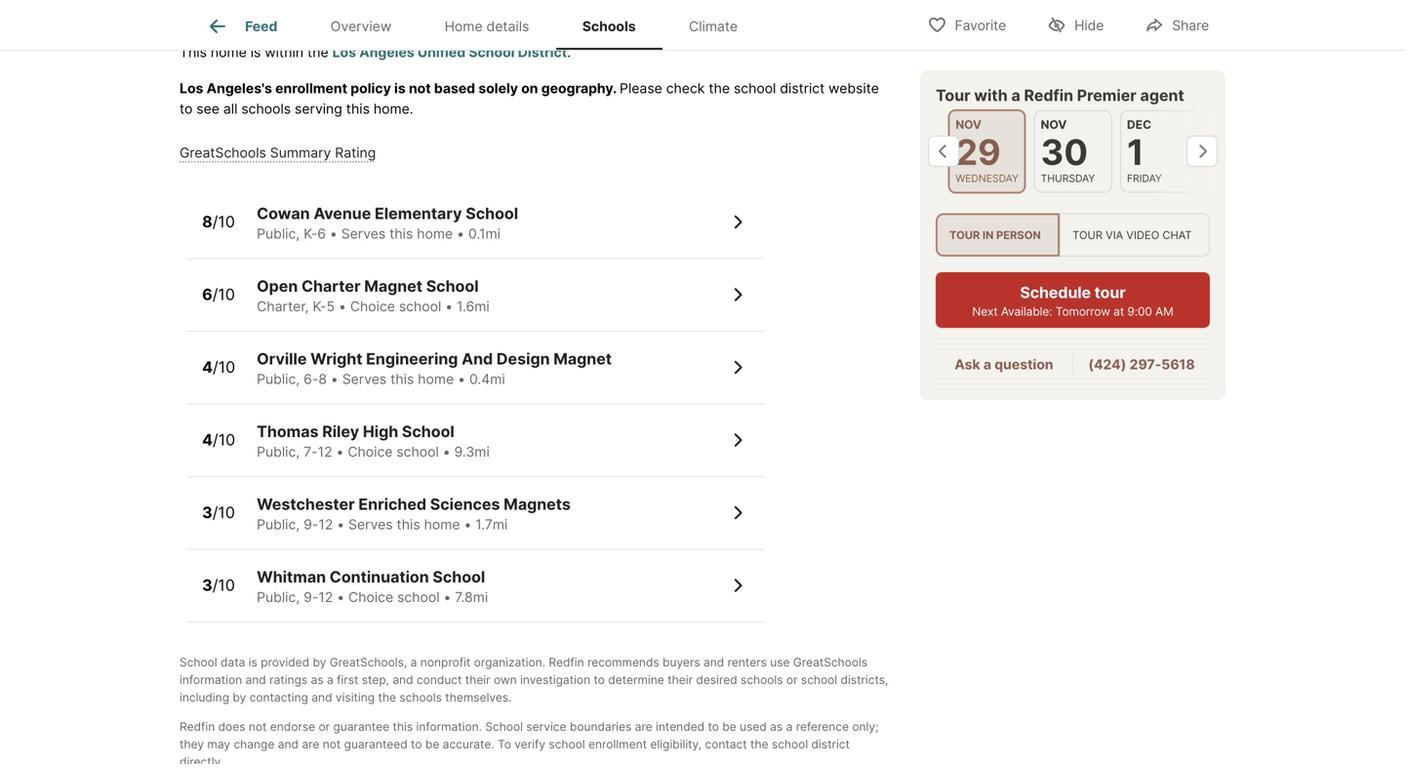Task type: describe. For each thing, give the bounding box(es) containing it.
public, inside the whitman continuation school public, 9-12 • choice school • 7.8mi
[[257, 589, 300, 606]]

and
[[462, 349, 493, 368]]

avenue
[[314, 204, 371, 223]]

3 /10 for whitman
[[202, 576, 235, 595]]

chat
[[1163, 228, 1193, 242]]

previous image
[[929, 136, 960, 167]]

1 vertical spatial is
[[394, 80, 406, 96]]

reference
[[796, 720, 849, 734]]

0 horizontal spatial los
[[180, 80, 203, 96]]

as inside , a nonprofit organization. redfin recommends buyers and renters use greatschools information and ratings as a
[[311, 673, 324, 687]]

the inside please check the school district website to see all schools serving this home.
[[709, 80, 730, 96]]

climate tab
[[663, 3, 765, 50]]

school inside the whitman continuation school public, 9-12 • choice school • 7.8mi
[[397, 589, 440, 606]]

serves inside orville wright engineering and design magnet public, 6-8 • serves this home • 0.4mi
[[342, 371, 387, 387]]

school inside please check the school district website to see all schools serving this home.
[[734, 80, 777, 96]]

tour for tour via video chat
[[1073, 228, 1103, 242]]

magnets
[[504, 495, 571, 514]]

school down reference at right
[[772, 737, 809, 752]]

elementary
[[375, 204, 462, 223]]

school inside thomas riley high school public, 7-12 • choice school • 9.3mi
[[397, 444, 439, 460]]

nonprofit
[[421, 655, 471, 670]]

and up contacting
[[246, 673, 266, 687]]

renters
[[728, 655, 767, 670]]

determine
[[609, 673, 665, 687]]

a left first
[[327, 673, 334, 687]]

• left 7.8mi
[[444, 589, 451, 606]]

2 vertical spatial schools
[[400, 691, 442, 705]]

including
[[180, 691, 229, 705]]

premier
[[1078, 86, 1137, 105]]

• down avenue
[[330, 225, 338, 242]]

0 vertical spatial by
[[313, 655, 326, 670]]

buyers
[[663, 655, 701, 670]]

12 inside the whitman continuation school public, 9-12 • choice school • 7.8mi
[[319, 589, 333, 606]]

continuation
[[330, 568, 429, 587]]

5618
[[1162, 357, 1196, 373]]

overview
[[331, 18, 392, 34]]

to inside please check the school district website to see all schools serving this home.
[[180, 100, 193, 117]]

guaranteed to be accurate. to verify school enrollment eligibility, contact the school district directly.
[[180, 737, 850, 765]]

(424) 297-5618 link
[[1089, 357, 1196, 373]]

1
[[1128, 131, 1145, 173]]

tab list containing feed
[[180, 0, 780, 50]]

this inside westchester enriched sciences magnets public, 9-12 • serves this home • 1.7mi
[[397, 516, 421, 533]]

choice for high
[[348, 444, 393, 460]]

or inside first step, and conduct their own investigation to determine their desired schools or school districts, including by contacting and visiting the schools themselves.
[[787, 673, 798, 687]]

• down westchester
[[337, 516, 345, 533]]

this
[[180, 44, 207, 60]]

0 horizontal spatial greatschools
[[180, 144, 266, 161]]

the inside guaranteed to be accurate. to verify school enrollment eligibility, contact the school district directly.
[[751, 737, 769, 752]]

redfin does not endorse or guarantee this information.
[[180, 720, 482, 734]]

riley
[[322, 422, 359, 441]]

0 vertical spatial los
[[333, 44, 356, 60]]

hide
[[1075, 17, 1105, 34]]

this inside please check the school district website to see all schools serving this home.
[[346, 100, 370, 117]]

first step, and conduct their own investigation to determine their desired schools or school districts, including by contacting and visiting the schools themselves.
[[180, 673, 889, 705]]

school down service
[[549, 737, 585, 752]]

/10 for open
[[213, 285, 235, 304]]

/10 for orville
[[213, 358, 235, 377]]

eligibility,
[[651, 737, 702, 752]]

0 horizontal spatial not
[[249, 720, 267, 734]]

tour with a redfin premier agent
[[936, 86, 1185, 105]]

• left 0.1mi
[[457, 225, 465, 242]]

policy
[[351, 80, 391, 96]]

/10 for westchester
[[213, 503, 235, 522]]

wednesday
[[956, 172, 1019, 185]]

summary
[[270, 144, 331, 161]]

dec
[[1128, 118, 1152, 132]]

is for this home is within the los angeles unified school district .
[[251, 44, 261, 60]]

themselves.
[[446, 691, 512, 705]]

9.3mi
[[455, 444, 490, 460]]

9:00
[[1128, 305, 1153, 319]]

schedule
[[1021, 283, 1092, 302]]

/10 for cowan
[[213, 212, 235, 231]]

intended
[[656, 720, 705, 734]]

1 their from the left
[[465, 673, 491, 687]]

/10 for thomas
[[213, 431, 235, 450]]

(424)
[[1089, 357, 1127, 373]]

details
[[487, 18, 530, 34]]

video
[[1127, 228, 1160, 242]]

school inside cowan avenue elementary school public, k-6 • serves this home • 0.1mi
[[466, 204, 519, 223]]

greatschools summary rating link
[[180, 144, 376, 161]]

2 their from the left
[[668, 673, 693, 687]]

serves for enriched
[[349, 516, 393, 533]]

verify
[[515, 737, 546, 752]]

tour for tour with a redfin premier agent
[[936, 86, 971, 105]]

guaranteed
[[344, 737, 408, 752]]

greatschools inside , a nonprofit organization. redfin recommends buyers and renters use greatschools information and ratings as a
[[794, 655, 868, 670]]

los angeles unified school district link
[[333, 44, 567, 60]]

nov 30 thursday
[[1041, 118, 1096, 185]]

home.
[[374, 100, 414, 117]]

school inside first step, and conduct their own investigation to determine their desired schools or school districts, including by contacting and visiting the schools themselves.
[[802, 673, 838, 687]]

8 inside orville wright engineering and design magnet public, 6-8 • serves this home • 0.4mi
[[319, 371, 327, 387]]

this inside cowan avenue elementary school public, k-6 • serves this home • 0.1mi
[[390, 225, 413, 242]]

4 for thomas
[[202, 431, 213, 450]]

design
[[497, 349, 550, 368]]

public, for thomas
[[257, 444, 300, 460]]

based
[[434, 80, 476, 96]]

schools inside please check the school district website to see all schools serving this home.
[[241, 100, 291, 117]]

• down and
[[458, 371, 466, 387]]

school inside open charter magnet school charter, k-5 • choice school • 1.6mi
[[426, 277, 479, 296]]

tour via video chat
[[1073, 228, 1193, 242]]

angeles
[[360, 44, 415, 60]]

• right 5
[[339, 298, 347, 315]]

6-
[[304, 371, 319, 387]]

all
[[223, 100, 238, 117]]

hide button
[[1031, 4, 1121, 44]]

service
[[527, 720, 567, 734]]

school service boundaries are intended to be used as a reference only; they may change and are not
[[180, 720, 879, 752]]

information.
[[416, 720, 482, 734]]

to inside guaranteed to be accurate. to verify school enrollment eligibility, contact the school district directly.
[[411, 737, 422, 752]]

in
[[983, 228, 994, 242]]

magnet inside orville wright engineering and design magnet public, 6-8 • serves this home • 0.4mi
[[554, 349, 612, 368]]

charter,
[[257, 298, 309, 315]]

please
[[620, 80, 663, 96]]

not inside school service boundaries are intended to be used as a reference only; they may change and are not
[[323, 737, 341, 752]]

choice inside the whitman continuation school public, 9-12 • choice school • 7.8mi
[[349, 589, 394, 606]]

8 /10
[[202, 212, 235, 231]]

this up guaranteed
[[393, 720, 413, 734]]

0 vertical spatial not
[[409, 80, 431, 96]]

use
[[771, 655, 790, 670]]

6 inside cowan avenue elementary school public, k-6 • serves this home • 0.1mi
[[318, 225, 326, 242]]

• down sciences
[[464, 516, 472, 533]]

nov 29 wednesday
[[956, 118, 1019, 185]]

los angeles's enrollment policy is not based solely on geography.
[[180, 80, 620, 96]]

1.7mi
[[476, 516, 508, 533]]

thursday
[[1041, 172, 1096, 185]]

westchester enriched sciences magnets public, 9-12 • serves this home • 1.7mi
[[257, 495, 571, 533]]

am
[[1156, 305, 1174, 319]]

and up desired
[[704, 655, 725, 670]]

and inside school service boundaries are intended to be used as a reference only; they may change and are not
[[278, 737, 299, 752]]

organization.
[[474, 655, 546, 670]]

as inside school service boundaries are intended to be used as a reference only; they may change and are not
[[771, 720, 783, 734]]

0 horizontal spatial 8
[[202, 212, 213, 231]]

redfin inside , a nonprofit organization. redfin recommends buyers and renters use greatschools information and ratings as a
[[549, 655, 584, 670]]

accurate.
[[443, 737, 495, 752]]

2 horizontal spatial redfin
[[1025, 86, 1074, 105]]

first
[[337, 673, 359, 687]]

serving
[[295, 100, 343, 117]]

0 horizontal spatial are
[[302, 737, 320, 752]]

a right ','
[[411, 655, 417, 670]]

a right the ask
[[984, 357, 992, 373]]

school down home details on the top
[[469, 44, 515, 60]]

30
[[1041, 131, 1089, 173]]

home
[[445, 18, 483, 34]]

home down feed link
[[211, 44, 247, 60]]

overview tab
[[304, 3, 418, 50]]

recommends
[[588, 655, 660, 670]]

climate
[[689, 18, 738, 34]]

serves for avenue
[[341, 225, 386, 242]]

0 horizontal spatial or
[[319, 720, 330, 734]]

tomorrow
[[1056, 305, 1111, 319]]

5
[[327, 298, 335, 315]]

provided
[[261, 655, 310, 670]]

1 horizontal spatial greatschools
[[330, 655, 404, 670]]

9- inside the whitman continuation school public, 9-12 • choice school • 7.8mi
[[304, 589, 319, 606]]

districts,
[[841, 673, 889, 687]]

open charter magnet school charter, k-5 • choice school • 1.6mi
[[257, 277, 490, 315]]

cowan avenue elementary school public, k-6 • serves this home • 0.1mi
[[257, 204, 519, 242]]

next image
[[1187, 136, 1219, 167]]



Task type: locate. For each thing, give the bounding box(es) containing it.
1 vertical spatial magnet
[[554, 349, 612, 368]]

0 vertical spatial district
[[780, 80, 825, 96]]

information
[[180, 673, 242, 687]]

4 down the "6 /10"
[[202, 358, 213, 377]]

0 vertical spatial is
[[251, 44, 261, 60]]

choice right 5
[[350, 298, 395, 315]]

4 /10 left thomas
[[202, 431, 235, 450]]

1 nov from the left
[[956, 118, 982, 132]]

/10 left orville
[[213, 358, 235, 377]]

is for school data is provided by greatschools
[[249, 655, 258, 670]]

1 horizontal spatial nov
[[1041, 118, 1068, 132]]

as right ratings
[[311, 673, 324, 687]]

public, down thomas
[[257, 444, 300, 460]]

desired
[[697, 673, 738, 687]]

los up see
[[180, 80, 203, 96]]

4 public, from the top
[[257, 516, 300, 533]]

schools
[[583, 18, 636, 34]]

0 vertical spatial 3 /10
[[202, 503, 235, 522]]

6 down avenue
[[318, 225, 326, 242]]

12 down westchester
[[319, 516, 333, 533]]

1 vertical spatial enrollment
[[589, 737, 647, 752]]

home details tab
[[418, 3, 556, 50]]

thomas riley high school public, 7-12 • choice school • 9.3mi
[[257, 422, 490, 460]]

• down riley
[[336, 444, 344, 460]]

2 3 from the top
[[202, 576, 213, 595]]

29
[[956, 131, 1002, 173]]

8 up the "6 /10"
[[202, 212, 213, 231]]

9- inside westchester enriched sciences magnets public, 9-12 • serves this home • 1.7mi
[[304, 516, 319, 533]]

• down wright
[[331, 371, 339, 387]]

public,
[[257, 225, 300, 242], [257, 371, 300, 387], [257, 444, 300, 460], [257, 516, 300, 533], [257, 589, 300, 606]]

ask a question link
[[955, 357, 1054, 373]]

public, for cowan
[[257, 225, 300, 242]]

9- down westchester
[[304, 516, 319, 533]]

297-
[[1130, 357, 1162, 373]]

school up information
[[180, 655, 217, 670]]

1 horizontal spatial 6
[[318, 225, 326, 242]]

be inside school service boundaries are intended to be used as a reference only; they may change and are not
[[723, 720, 737, 734]]

not down redfin does not endorse or guarantee this information.
[[323, 737, 341, 752]]

7.8mi
[[455, 589, 488, 606]]

1 9- from the top
[[304, 516, 319, 533]]

whitman continuation school public, 9-12 • choice school • 7.8mi
[[257, 568, 488, 606]]

westchester
[[257, 495, 355, 514]]

1 vertical spatial k-
[[313, 298, 327, 315]]

nov for 29
[[956, 118, 982, 132]]

1 4 from the top
[[202, 358, 213, 377]]

public, inside thomas riley high school public, 7-12 • choice school • 9.3mi
[[257, 444, 300, 460]]

by inside first step, and conduct their own investigation to determine their desired schools or school districts, including by contacting and visiting the schools themselves.
[[233, 691, 246, 705]]

0 vertical spatial 9-
[[304, 516, 319, 533]]

2 vertical spatial 12
[[319, 589, 333, 606]]

choice inside thomas riley high school public, 7-12 • choice school • 9.3mi
[[348, 444, 393, 460]]

via
[[1106, 228, 1124, 242]]

tour left via at top right
[[1073, 228, 1103, 242]]

conduct
[[417, 673, 462, 687]]

0 horizontal spatial be
[[426, 737, 440, 752]]

1 vertical spatial redfin
[[549, 655, 584, 670]]

be inside guaranteed to be accurate. to verify school enrollment eligibility, contact the school district directly.
[[426, 737, 440, 752]]

/10 left open at the top left of page
[[213, 285, 235, 304]]

2 public, from the top
[[257, 371, 300, 387]]

k- down cowan
[[304, 225, 318, 242]]

nov
[[956, 118, 982, 132], [1041, 118, 1068, 132]]

0.1mi
[[469, 225, 501, 242]]

public, down whitman
[[257, 589, 300, 606]]

tab list
[[180, 0, 780, 50]]

1 vertical spatial by
[[233, 691, 246, 705]]

12 for westchester
[[319, 516, 333, 533]]

3 public, from the top
[[257, 444, 300, 460]]

this down engineering
[[391, 371, 414, 387]]

2 3 /10 from the top
[[202, 576, 235, 595]]

by up "does"
[[233, 691, 246, 705]]

1 horizontal spatial enrollment
[[589, 737, 647, 752]]

district inside please check the school district website to see all schools serving this home.
[[780, 80, 825, 96]]

los
[[333, 44, 356, 60], [180, 80, 203, 96]]

orville
[[257, 349, 307, 368]]

1 vertical spatial serves
[[342, 371, 387, 387]]

0 vertical spatial enrollment
[[275, 80, 348, 96]]

public, inside orville wright engineering and design magnet public, 6-8 • serves this home • 0.4mi
[[257, 371, 300, 387]]

tour left with
[[936, 86, 971, 105]]

0 vertical spatial as
[[311, 673, 324, 687]]

1 vertical spatial are
[[302, 737, 320, 752]]

school inside the whitman continuation school public, 9-12 • choice school • 7.8mi
[[433, 568, 486, 587]]

5 /10 from the top
[[213, 503, 235, 522]]

to up "contact"
[[708, 720, 720, 734]]

within
[[265, 44, 304, 60]]

only;
[[853, 720, 879, 734]]

0 vertical spatial choice
[[350, 298, 395, 315]]

engineering
[[366, 349, 458, 368]]

nov for 30
[[1041, 118, 1068, 132]]

to down information.
[[411, 737, 422, 752]]

0 horizontal spatial 6
[[202, 285, 213, 304]]

magnet right design
[[554, 349, 612, 368]]

/10 left whitman
[[213, 576, 235, 595]]

0 horizontal spatial magnet
[[364, 277, 423, 296]]

their down buyers
[[668, 673, 693, 687]]

home down sciences
[[424, 516, 460, 533]]

or right endorse
[[319, 720, 330, 734]]

6 left open at the top left of page
[[202, 285, 213, 304]]

1 vertical spatial 6
[[202, 285, 213, 304]]

the inside first step, and conduct their own investigation to determine their desired schools or school districts, including by contacting and visiting the schools themselves.
[[378, 691, 396, 705]]

k- inside cowan avenue elementary school public, k-6 • serves this home • 0.1mi
[[304, 225, 318, 242]]

3 for whitman
[[202, 576, 213, 595]]

4 /10 left orville
[[202, 358, 235, 377]]

1 4 /10 from the top
[[202, 358, 235, 377]]

2 4 /10 from the top
[[202, 431, 235, 450]]

this down policy
[[346, 100, 370, 117]]

public, inside westchester enriched sciences magnets public, 9-12 • serves this home • 1.7mi
[[257, 516, 300, 533]]

12 inside thomas riley high school public, 7-12 • choice school • 9.3mi
[[318, 444, 333, 460]]

1 horizontal spatial magnet
[[554, 349, 612, 368]]

• left 9.3mi
[[443, 444, 451, 460]]

school left districts,
[[802, 673, 838, 687]]

nov inside nov 29 wednesday
[[956, 118, 982, 132]]

district down reference at right
[[812, 737, 850, 752]]

1 horizontal spatial are
[[635, 720, 653, 734]]

school
[[734, 80, 777, 96], [399, 298, 442, 315], [397, 444, 439, 460], [397, 589, 440, 606], [802, 673, 838, 687], [549, 737, 585, 752], [772, 737, 809, 752]]

by
[[313, 655, 326, 670], [233, 691, 246, 705]]

school up 1.6mi
[[426, 277, 479, 296]]

1 vertical spatial schools
[[741, 673, 784, 687]]

to inside first step, and conduct their own investigation to determine their desired schools or school districts, including by contacting and visiting the schools themselves.
[[594, 673, 605, 687]]

home inside orville wright engineering and design magnet public, 6-8 • serves this home • 0.4mi
[[418, 371, 454, 387]]

4 for orville
[[202, 358, 213, 377]]

and down ','
[[393, 673, 414, 687]]

0 vertical spatial 4 /10
[[202, 358, 235, 377]]

greatschools
[[180, 144, 266, 161], [330, 655, 404, 670], [794, 655, 868, 670]]

k- for avenue
[[304, 225, 318, 242]]

3 /10 left whitman
[[202, 576, 235, 595]]

2 9- from the top
[[304, 589, 319, 606]]

1 vertical spatial 4
[[202, 431, 213, 450]]

school inside school service boundaries are intended to be used as a reference only; they may change and are not
[[486, 720, 523, 734]]

the right within
[[308, 44, 329, 60]]

used
[[740, 720, 767, 734]]

enriched
[[359, 495, 427, 514]]

a inside school service boundaries are intended to be used as a reference only; they may change and are not
[[787, 720, 793, 734]]

1 horizontal spatial as
[[771, 720, 783, 734]]

own
[[494, 673, 517, 687]]

tour in person
[[950, 228, 1042, 242]]

0 vertical spatial 8
[[202, 212, 213, 231]]

2 4 from the top
[[202, 431, 213, 450]]

12 for thomas
[[318, 444, 333, 460]]

1 horizontal spatial schools
[[400, 691, 442, 705]]

1 vertical spatial as
[[771, 720, 783, 734]]

or
[[787, 673, 798, 687], [319, 720, 330, 734]]

boundaries
[[570, 720, 632, 734]]

serves inside westchester enriched sciences magnets public, 9-12 • serves this home • 1.7mi
[[349, 516, 393, 533]]

2 horizontal spatial greatschools
[[794, 655, 868, 670]]

3 for westchester
[[202, 503, 213, 522]]

share button
[[1129, 4, 1226, 44]]

and up redfin does not endorse or guarantee this information.
[[312, 691, 332, 705]]

school up 7.8mi
[[433, 568, 486, 587]]

1 vertical spatial choice
[[348, 444, 393, 460]]

school right the check
[[734, 80, 777, 96]]

public, inside cowan avenue elementary school public, k-6 • serves this home • 0.1mi
[[257, 225, 300, 242]]

serves down enriched
[[349, 516, 393, 533]]

8 down wright
[[319, 371, 327, 387]]

public, for westchester
[[257, 516, 300, 533]]

0 horizontal spatial enrollment
[[275, 80, 348, 96]]

the down the step,
[[378, 691, 396, 705]]

nov up previous icon
[[956, 118, 982, 132]]

7-
[[304, 444, 318, 460]]

0 horizontal spatial by
[[233, 691, 246, 705]]

and down endorse
[[278, 737, 299, 752]]

0 horizontal spatial redfin
[[180, 720, 215, 734]]

favorite
[[955, 17, 1007, 34]]

.
[[567, 44, 571, 60]]

1 horizontal spatial their
[[668, 673, 693, 687]]

2 nov from the left
[[1041, 118, 1068, 132]]

solely
[[479, 80, 518, 96]]

as
[[311, 673, 324, 687], [771, 720, 783, 734]]

schools down "angeles's"
[[241, 100, 291, 117]]

12 down whitman
[[319, 589, 333, 606]]

list box containing tour in person
[[936, 213, 1211, 257]]

• down continuation
[[337, 589, 345, 606]]

with
[[975, 86, 1008, 105]]

0 horizontal spatial nov
[[956, 118, 982, 132]]

0 vertical spatial serves
[[341, 225, 386, 242]]

0 vertical spatial redfin
[[1025, 86, 1074, 105]]

1 vertical spatial los
[[180, 80, 203, 96]]

school inside open charter magnet school charter, k-5 • choice school • 1.6mi
[[399, 298, 442, 315]]

schools down conduct
[[400, 691, 442, 705]]

choice for magnet
[[350, 298, 395, 315]]

to inside school service boundaries are intended to be used as a reference only; they may change and are not
[[708, 720, 720, 734]]

/10 left westchester
[[213, 503, 235, 522]]

1 horizontal spatial be
[[723, 720, 737, 734]]

serves inside cowan avenue elementary school public, k-6 • serves this home • 0.1mi
[[341, 225, 386, 242]]

0 vertical spatial 3
[[202, 503, 213, 522]]

district left "website"
[[780, 80, 825, 96]]

available:
[[1002, 305, 1053, 319]]

redfin right with
[[1025, 86, 1074, 105]]

endorse
[[270, 720, 315, 734]]

geography.
[[542, 80, 617, 96]]

school down high
[[397, 444, 439, 460]]

home down elementary on the top left of the page
[[417, 225, 453, 242]]

feed
[[245, 18, 278, 34]]

None button
[[948, 109, 1027, 194], [1035, 110, 1113, 193], [1121, 110, 1199, 193], [948, 109, 1027, 194], [1035, 110, 1113, 193], [1121, 110, 1199, 193]]

1 3 from the top
[[202, 503, 213, 522]]

2 vertical spatial not
[[323, 737, 341, 752]]

cowan
[[257, 204, 310, 223]]

district inside guaranteed to be accurate. to verify school enrollment eligibility, contact the school district directly.
[[812, 737, 850, 752]]

magnet right charter
[[364, 277, 423, 296]]

k- down charter
[[313, 298, 327, 315]]

school left 1.6mi
[[399, 298, 442, 315]]

3 /10 from the top
[[213, 358, 235, 377]]

home inside westchester enriched sciences magnets public, 9-12 • serves this home • 1.7mi
[[424, 516, 460, 533]]

1 vertical spatial 3
[[202, 576, 213, 595]]

5 public, from the top
[[257, 589, 300, 606]]

choice inside open charter magnet school charter, k-5 • choice school • 1.6mi
[[350, 298, 395, 315]]

2 vertical spatial is
[[249, 655, 258, 670]]

1 vertical spatial 8
[[319, 371, 327, 387]]

12 inside westchester enriched sciences magnets public, 9-12 • serves this home • 1.7mi
[[319, 516, 333, 533]]

share
[[1173, 17, 1210, 34]]

to
[[180, 100, 193, 117], [594, 673, 605, 687], [708, 720, 720, 734], [411, 737, 422, 752]]

0 horizontal spatial their
[[465, 673, 491, 687]]

schools down renters
[[741, 673, 784, 687]]

serves down wright
[[342, 371, 387, 387]]

4 /10 for orville
[[202, 358, 235, 377]]

ask
[[955, 357, 981, 373]]

2 vertical spatial redfin
[[180, 720, 215, 734]]

feed link
[[206, 15, 278, 38]]

• left 1.6mi
[[445, 298, 453, 315]]

1 vertical spatial 4 /10
[[202, 431, 235, 450]]

contact
[[705, 737, 748, 752]]

1 vertical spatial not
[[249, 720, 267, 734]]

redfin up investigation
[[549, 655, 584, 670]]

schedule tour next available: tomorrow at 9:00 am
[[973, 283, 1174, 319]]

(424) 297-5618
[[1089, 357, 1196, 373]]

school right high
[[402, 422, 455, 441]]

change
[[234, 737, 275, 752]]

1 horizontal spatial redfin
[[549, 655, 584, 670]]

check
[[667, 80, 705, 96]]

a right with
[[1012, 86, 1021, 105]]

/10 left cowan
[[213, 212, 235, 231]]

serves down avenue
[[341, 225, 386, 242]]

ask a question
[[955, 357, 1054, 373]]

home details
[[445, 18, 530, 34]]

1 horizontal spatial not
[[323, 737, 341, 752]]

home down engineering
[[418, 371, 454, 387]]

on
[[522, 80, 538, 96]]

4 /10 from the top
[[213, 431, 235, 450]]

0 vertical spatial 4
[[202, 358, 213, 377]]

not
[[409, 80, 431, 96], [249, 720, 267, 734], [323, 737, 341, 752]]

schools
[[241, 100, 291, 117], [741, 673, 784, 687], [400, 691, 442, 705]]

0 vertical spatial magnet
[[364, 277, 423, 296]]

next
[[973, 305, 999, 319]]

1 horizontal spatial 8
[[319, 371, 327, 387]]

home inside cowan avenue elementary school public, k-6 • serves this home • 0.1mi
[[417, 225, 453, 242]]

1 horizontal spatial by
[[313, 655, 326, 670]]

k- for charter
[[313, 298, 327, 315]]

0 horizontal spatial as
[[311, 673, 324, 687]]

is
[[251, 44, 261, 60], [394, 80, 406, 96], [249, 655, 258, 670]]

1 vertical spatial or
[[319, 720, 330, 734]]

or down use
[[787, 673, 798, 687]]

schools tab
[[556, 3, 663, 50]]

unified
[[418, 44, 466, 60]]

please check the school district website to see all schools serving this home.
[[180, 80, 880, 117]]

/10 left thomas
[[213, 431, 235, 450]]

nov inside nov 30 thursday
[[1041, 118, 1068, 132]]

2 vertical spatial choice
[[349, 589, 394, 606]]

ratings
[[270, 673, 308, 687]]

district
[[518, 44, 567, 60]]

school data is provided by greatschools
[[180, 655, 404, 670]]

enrollment down boundaries
[[589, 737, 647, 752]]

a
[[1012, 86, 1021, 105], [984, 357, 992, 373], [411, 655, 417, 670], [327, 673, 334, 687], [787, 720, 793, 734]]

2 vertical spatial serves
[[349, 516, 393, 533]]

1 horizontal spatial or
[[787, 673, 798, 687]]

1 public, from the top
[[257, 225, 300, 242]]

4 /10 for thomas
[[202, 431, 235, 450]]

1 /10 from the top
[[213, 212, 235, 231]]

1 horizontal spatial los
[[333, 44, 356, 60]]

los down overview
[[333, 44, 356, 60]]

this inside orville wright engineering and design magnet public, 6-8 • serves this home • 0.4mi
[[391, 371, 414, 387]]

0 vertical spatial schools
[[241, 100, 291, 117]]

0 vertical spatial 6
[[318, 225, 326, 242]]

k- inside open charter magnet school charter, k-5 • choice school • 1.6mi
[[313, 298, 327, 315]]

1 vertical spatial be
[[426, 737, 440, 752]]

school up 0.1mi
[[466, 204, 519, 223]]

tour for tour in person
[[950, 228, 981, 242]]

enrollment up serving
[[275, 80, 348, 96]]

0 vertical spatial 12
[[318, 444, 333, 460]]

0 horizontal spatial schools
[[241, 100, 291, 117]]

to left see
[[180, 100, 193, 117]]

enrollment inside guaranteed to be accurate. to verify school enrollment eligibility, contact the school district directly.
[[589, 737, 647, 752]]

school down continuation
[[397, 589, 440, 606]]

3 /10 for westchester
[[202, 503, 235, 522]]

greatschools summary rating
[[180, 144, 376, 161]]

their
[[465, 673, 491, 687], [668, 673, 693, 687]]

12 down riley
[[318, 444, 333, 460]]

be down information.
[[426, 737, 440, 752]]

1 vertical spatial 12
[[319, 516, 333, 533]]

/10 for whitman
[[213, 576, 235, 595]]

redfin up they
[[180, 720, 215, 734]]

magnet
[[364, 277, 423, 296], [554, 349, 612, 368]]

1 3 /10 from the top
[[202, 503, 235, 522]]

public, down orville
[[257, 371, 300, 387]]

0 vertical spatial be
[[723, 720, 737, 734]]

6 /10 from the top
[[213, 576, 235, 595]]

0 vertical spatial are
[[635, 720, 653, 734]]

1 vertical spatial 3 /10
[[202, 576, 235, 595]]

1 vertical spatial district
[[812, 737, 850, 752]]

are left intended
[[635, 720, 653, 734]]

school inside thomas riley high school public, 7-12 • choice school • 9.3mi
[[402, 422, 455, 441]]

wright
[[311, 349, 363, 368]]

0 vertical spatial k-
[[304, 225, 318, 242]]

4 left thomas
[[202, 431, 213, 450]]

high
[[363, 422, 399, 441]]

1 vertical spatial 9-
[[304, 589, 319, 606]]

friday
[[1128, 172, 1163, 185]]

angeles's
[[207, 80, 272, 96]]

they
[[180, 737, 204, 752]]

2 horizontal spatial not
[[409, 80, 431, 96]]

0 vertical spatial or
[[787, 673, 798, 687]]

2 /10 from the top
[[213, 285, 235, 304]]

public, down cowan
[[257, 225, 300, 242]]

redfin
[[1025, 86, 1074, 105], [549, 655, 584, 670], [180, 720, 215, 734]]

3 /10 left westchester
[[202, 503, 235, 522]]

to down recommends
[[594, 673, 605, 687]]

2 horizontal spatial schools
[[741, 673, 784, 687]]

list box
[[936, 213, 1211, 257]]

8
[[202, 212, 213, 231], [319, 371, 327, 387]]

,
[[404, 655, 407, 670]]

a left reference at right
[[787, 720, 793, 734]]

1.6mi
[[457, 298, 490, 315]]

magnet inside open charter magnet school charter, k-5 • choice school • 1.6mi
[[364, 277, 423, 296]]

is down feed
[[251, 44, 261, 60]]

public, down westchester
[[257, 516, 300, 533]]

greatschools up districts,
[[794, 655, 868, 670]]



Task type: vqa. For each thing, say whether or not it's contained in the screenshot.
Include
no



